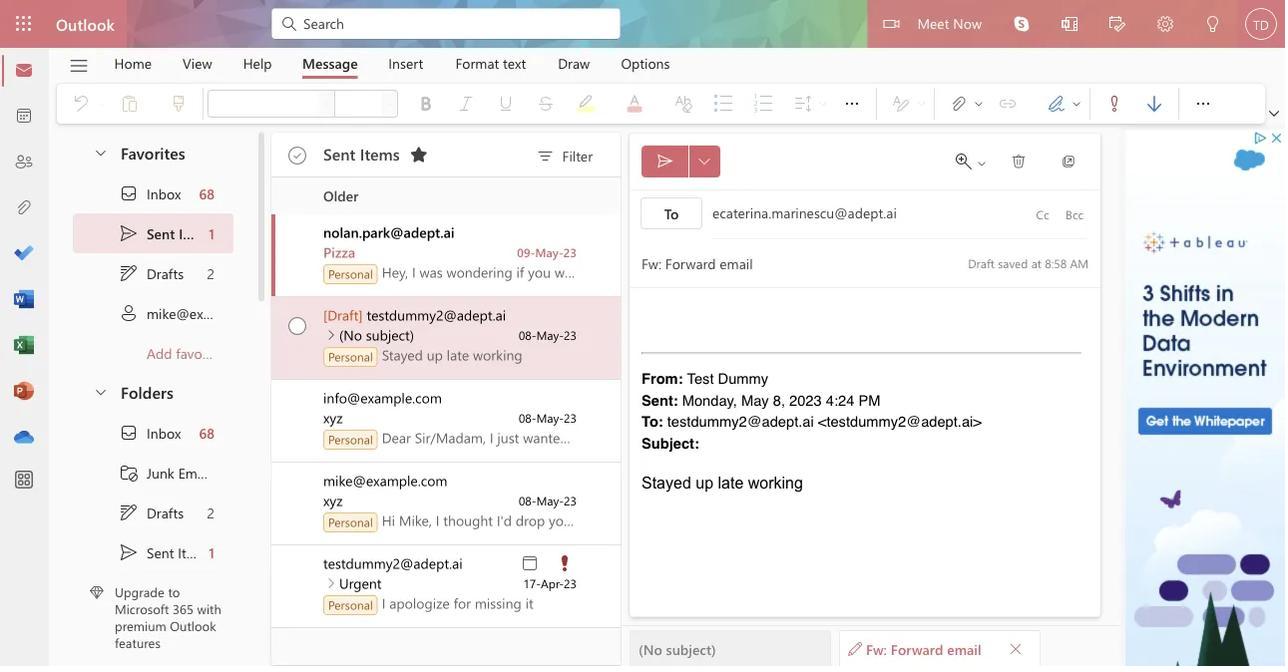 Task type: describe. For each thing, give the bounding box(es) containing it.
 sent items 1 inside "tree"
[[119, 543, 215, 563]]

mail image
[[14, 61, 34, 81]]

 button for (no subject)
[[323, 327, 339, 343]]

for
[[454, 594, 471, 613]]

dummy
[[718, 370, 768, 388]]

may- for info@example.com
[[536, 410, 564, 426]]

cc button
[[1027, 199, 1059, 230]]

meet
[[917, 13, 949, 32]]

 button
[[1002, 635, 1030, 663]]

 tree item for 
[[73, 174, 233, 214]]

favorite
[[176, 344, 222, 362]]

inbox for 
[[147, 184, 181, 203]]

23 down ""
[[564, 576, 577, 592]]

basic text group
[[208, 84, 872, 124]]

premium
[[115, 617, 166, 635]]

To text field
[[712, 203, 1027, 226]]

insert
[[388, 54, 423, 72]]

 button
[[1094, 0, 1141, 50]]

 inside message list list box
[[288, 317, 306, 335]]


[[1157, 16, 1173, 32]]

working inside personal stayed up late working
[[473, 346, 522, 364]]

format text
[[455, 54, 526, 72]]

2 for 
[[207, 264, 215, 283]]

 for urgent
[[323, 576, 339, 592]]

folders
[[121, 381, 173, 402]]

options
[[621, 54, 670, 72]]

xyz for mike@example.com
[[323, 491, 343, 510]]

may
[[741, 392, 769, 409]]

 button
[[642, 146, 689, 178]]


[[555, 554, 575, 574]]

left-rail-appbar navigation
[[4, 48, 44, 461]]

subject) inside button
[[666, 640, 716, 658]]

include group
[[939, 84, 1086, 124]]

outlook inside outlook banner
[[56, 13, 115, 34]]

 button
[[1049, 146, 1089, 178]]

personal for info@example.com
[[328, 432, 373, 447]]

<testdummy2@adept.ai>
[[818, 413, 982, 431]]

email
[[947, 640, 981, 658]]

 inside select all messages option
[[288, 147, 306, 165]]

message button
[[287, 48, 373, 79]]

outlook link
[[56, 0, 115, 48]]

reading pane main content
[[622, 125, 1120, 667]]

bcc button
[[1059, 199, 1091, 230]]

favorites
[[121, 141, 185, 163]]

td image
[[1245, 8, 1277, 40]]

to
[[168, 584, 180, 601]]

personal i apologize for missing it
[[328, 594, 534, 613]]


[[883, 16, 899, 32]]

info@example.com
[[323, 389, 442, 407]]

meet now
[[917, 13, 982, 32]]


[[949, 94, 969, 114]]

view button
[[168, 48, 227, 79]]

testdummy2@adept.ai inside from: test dummy sent: monday, may 8, 2023 4:24 pm to: testdummy2@adept.ai <testdummy2@adept.ai> subject:
[[667, 413, 814, 431]]

Font text field
[[209, 92, 318, 116]]

ecaterina.marinescu@adept.ai
[[712, 203, 897, 222]]

word image
[[14, 290, 34, 310]]

 left 'font size' 'text box'
[[321, 98, 333, 110]]

select a conversation checkbox for (no subject)
[[275, 297, 323, 340]]

xyz for info@example.com
[[323, 409, 343, 427]]

 button inside favorites tree item
[[83, 134, 117, 171]]

 inside reading pane main content
[[698, 156, 710, 168]]

to button
[[641, 198, 702, 229]]

draw button
[[543, 48, 605, 79]]


[[1205, 16, 1221, 32]]

 (no subject)
[[323, 326, 414, 344]]

[draft] testdummy2@adept.ai
[[323, 306, 506, 324]]

junk
[[147, 464, 174, 482]]

late inside personal stayed up late working
[[447, 346, 469, 364]]

8:58
[[1045, 255, 1067, 271]]

bcc
[[1066, 207, 1084, 223]]

(no inside button
[[639, 640, 662, 658]]

text
[[503, 54, 526, 72]]

apr-
[[541, 576, 564, 592]]

drafts for 
[[147, 264, 184, 283]]

 inside  
[[973, 98, 985, 110]]

sent items 
[[323, 143, 429, 165]]

home
[[114, 54, 152, 72]]

 inside  
[[976, 158, 988, 170]]

 inside favorites tree item
[[93, 144, 109, 160]]

test
[[687, 370, 714, 388]]

excel image
[[14, 336, 34, 356]]

help
[[243, 54, 272, 72]]

 search field
[[271, 0, 621, 45]]

may- for mike@example.com
[[536, 493, 564, 509]]

draft
[[968, 255, 995, 271]]

people image
[[14, 153, 34, 173]]

 inside "tree"
[[119, 543, 139, 563]]

23 for mike@example.com
[[564, 493, 577, 509]]

view
[[183, 54, 212, 72]]

0 vertical spatial testdummy2@adept.ai
[[367, 306, 506, 324]]


[[520, 554, 540, 574]]


[[658, 154, 673, 170]]


[[956, 154, 972, 170]]

missing
[[475, 594, 522, 613]]

stayed inside reading pane main content
[[642, 474, 691, 492]]

personal inside personal stayed up late working
[[328, 349, 373, 365]]

to do image
[[14, 244, 34, 264]]

08- for info@example.com
[[519, 410, 536, 426]]

17-
[[523, 576, 541, 592]]

from:
[[642, 370, 683, 388]]

outlook inside upgrade to microsoft 365 with premium outlook features
[[170, 617, 216, 635]]

nolan.park@adept.ai
[[323, 223, 455, 241]]

08-may-23 for info@example.com
[[519, 410, 577, 426]]

late inside reading pane main content
[[718, 474, 744, 492]]

pizza
[[323, 243, 355, 261]]

clipboard group
[[61, 84, 199, 124]]

 tree item
[[73, 453, 233, 493]]

up inside reading pane main content
[[696, 474, 713, 492]]

 button for urgent
[[323, 576, 339, 592]]

powerpoint image
[[14, 382, 34, 402]]

select a conversation checkbox for 09-may-23
[[275, 215, 323, 257]]


[[1061, 154, 1077, 170]]

 button
[[1189, 0, 1237, 50]]

draw
[[558, 54, 590, 72]]

 tree item for 
[[73, 253, 233, 293]]

2 vertical spatial items
[[178, 544, 211, 562]]

saved
[[998, 255, 1028, 271]]

am
[[1070, 255, 1089, 271]]


[[1014, 16, 1030, 32]]

1 08-may-23 from the top
[[519, 327, 577, 343]]

features
[[115, 634, 161, 652]]

 button
[[1046, 0, 1094, 50]]

8,
[[773, 392, 785, 409]]

more apps image
[[14, 471, 34, 491]]

items inside sent items 
[[360, 143, 400, 164]]

help button
[[228, 48, 287, 79]]

(no subject)
[[639, 640, 716, 658]]

format text button
[[440, 48, 541, 79]]


[[1062, 16, 1078, 32]]

select a conversation checkbox for 08-may-23
[[275, 380, 323, 423]]

tree inside application
[[73, 413, 233, 667]]

at
[[1031, 255, 1042, 271]]

stayed up late working
[[642, 474, 803, 492]]

to:
[[642, 413, 663, 431]]

 sent items 1 inside the favorites tree
[[119, 223, 215, 243]]

calendar image
[[14, 107, 34, 127]]

insert button
[[374, 48, 438, 79]]

 for first "" popup button from right
[[1193, 94, 1213, 114]]

add
[[147, 344, 172, 362]]

may- for nolan.park@adept.ai
[[535, 244, 563, 260]]

mike@example.com inside message list list box
[[323, 471, 447, 490]]

2 vertical spatial testdummy2@adept.ai
[[323, 554, 463, 573]]

cc
[[1036, 207, 1049, 223]]

09-may-23
[[517, 244, 577, 260]]

2  tree item from the top
[[73, 533, 233, 573]]

to
[[664, 204, 679, 223]]


[[1144, 94, 1164, 114]]

68 for 
[[199, 424, 215, 442]]

subject) inside message list list box
[[366, 326, 414, 344]]

08- for mike@example.com
[[519, 493, 536, 509]]



Task type: vqa. For each thing, say whether or not it's contained in the screenshot.

yes



Task type: locate. For each thing, give the bounding box(es) containing it.
select a conversation checkbox containing 
[[275, 297, 323, 340]]

 sent items 1
[[119, 223, 215, 243], [119, 543, 215, 563]]

0 horizontal spatial subject)
[[366, 326, 414, 344]]

 button left folders at the left of the page
[[83, 373, 117, 410]]

 sent items 1 up  tree item at left
[[119, 223, 215, 243]]

 button
[[998, 0, 1046, 48]]

1  tree item from the top
[[73, 174, 233, 214]]

1 vertical spatial  sent items 1
[[119, 543, 215, 563]]

 inbox for 
[[119, 184, 181, 204]]

1  drafts from the top
[[119, 263, 184, 283]]

 mike@example.com
[[119, 303, 271, 323]]

 button
[[1095, 88, 1134, 120]]

1  tree item from the top
[[73, 253, 233, 293]]

2 personal from the top
[[328, 349, 373, 365]]

upgrade
[[115, 584, 164, 601]]

0 vertical spatial  button
[[323, 327, 339, 343]]

 up upgrade
[[119, 543, 139, 563]]

68 inside the favorites tree
[[199, 184, 215, 203]]

 drafts for 
[[119, 263, 184, 283]]

late down [draft] testdummy2@adept.ai
[[447, 346, 469, 364]]

1 drafts from the top
[[147, 264, 184, 283]]

 button
[[999, 146, 1039, 178]]

up down subject:
[[696, 474, 713, 492]]

2 vertical spatial 08-may-23
[[519, 493, 577, 509]]

 inbox for 
[[119, 423, 181, 443]]

1 vertical spatial 1
[[209, 544, 215, 562]]

message list list box
[[271, 178, 621, 666]]

 right 
[[1071, 98, 1083, 110]]

2 down email
[[207, 504, 215, 522]]

0 horizontal spatial outlook
[[56, 13, 115, 34]]

0 horizontal spatial late
[[447, 346, 469, 364]]

1 vertical spatial mike@example.com
[[323, 471, 447, 490]]

xyz
[[323, 409, 343, 427], [323, 491, 343, 510]]

1 vertical spatial drafts
[[147, 504, 184, 522]]

0 vertical spatial subject)
[[366, 326, 414, 344]]

 drafts inside "tree"
[[119, 503, 184, 523]]

sent:
[[642, 392, 678, 409]]

subject)
[[366, 326, 414, 344], [666, 640, 716, 658]]

1 select a conversation checkbox from the top
[[275, 215, 323, 257]]

sent items heading
[[323, 133, 435, 177]]

now
[[953, 13, 982, 32]]

stayed down subject:
[[642, 474, 691, 492]]

2 inbox from the top
[[147, 424, 181, 442]]

2 up  mike@example.com on the top left of the page
[[207, 264, 215, 283]]

Search field
[[301, 13, 609, 33]]

 down td icon
[[1269, 109, 1279, 119]]

 urgent
[[323, 574, 382, 593]]


[[288, 147, 306, 165], [288, 317, 306, 335]]

 drafts
[[119, 263, 184, 283], [119, 503, 184, 523]]

1 up with
[[209, 544, 215, 562]]

 inside  (no subject)
[[323, 327, 339, 343]]

1 vertical spatial 68
[[199, 424, 215, 442]]

2 drafts from the top
[[147, 504, 184, 522]]

older heading
[[271, 178, 621, 215]]

 tree item for 
[[73, 493, 233, 533]]

1 vertical spatial 
[[119, 543, 139, 563]]

0 vertical spatial  tree item
[[73, 174, 233, 214]]

 left favorites
[[93, 144, 109, 160]]

up inside personal stayed up late working
[[427, 346, 443, 364]]

personal down  (no subject)
[[328, 349, 373, 365]]

 down [draft]
[[323, 327, 339, 343]]

5 personal from the top
[[328, 597, 373, 613]]

drafts inside the favorites tree
[[147, 264, 184, 283]]

 sent items 1 up to
[[119, 543, 215, 563]]


[[119, 263, 139, 283], [119, 503, 139, 523]]

 inside the favorites tree
[[119, 184, 139, 204]]

1 vertical spatial  inbox
[[119, 423, 181, 443]]

 tree item for 
[[73, 413, 233, 453]]

2  button from the left
[[1183, 84, 1223, 124]]

 inbox inside the favorites tree
[[119, 184, 181, 204]]

inbox up the  junk email at bottom left
[[147, 424, 181, 442]]

inbox inside the favorites tree
[[147, 184, 181, 203]]

1 vertical spatial select a conversation checkbox
[[275, 546, 323, 589]]

1 08- from the top
[[519, 327, 536, 343]]

0 vertical spatial up
[[427, 346, 443, 364]]

stayed down  (no subject)
[[382, 346, 423, 364]]

1 1 from the top
[[209, 224, 215, 243]]

0 vertical spatial outlook
[[56, 13, 115, 34]]

outlook banner
[[0, 0, 1285, 50]]

select a conversation checkbox down  (no subject)
[[275, 380, 323, 423]]

1 inside "tree"
[[209, 544, 215, 562]]

3 personal from the top
[[328, 432, 373, 447]]

2  from the top
[[288, 317, 306, 335]]

xyz up  urgent
[[323, 491, 343, 510]]

2  from the top
[[119, 423, 139, 443]]

tags group
[[1095, 84, 1174, 120]]

1  tree item from the top
[[73, 214, 233, 253]]

 left folders at the left of the page
[[93, 384, 109, 400]]

inbox for 
[[147, 424, 181, 442]]

23 for nolan.park@adept.ai
[[563, 244, 577, 260]]

1 2 from the top
[[207, 264, 215, 283]]

23 up ""
[[564, 493, 577, 509]]

68 down favorites tree item
[[199, 184, 215, 203]]

from: test dummy sent: monday, may 8, 2023 4:24 pm to: testdummy2@adept.ai <testdummy2@adept.ai> subject:
[[642, 370, 982, 452]]

 button
[[59, 49, 99, 83]]


[[119, 184, 139, 204], [119, 423, 139, 443]]

2 68 from the top
[[199, 424, 215, 442]]

2 for 
[[207, 504, 215, 522]]

 
[[949, 94, 985, 114]]

drafts inside "tree"
[[147, 504, 184, 522]]

0 vertical spatial  drafts
[[119, 263, 184, 283]]

up down [draft] testdummy2@adept.ai
[[427, 346, 443, 364]]


[[535, 147, 555, 167]]

forward
[[891, 640, 943, 658]]

2 08-may-23 from the top
[[519, 410, 577, 426]]

 button left favorites
[[83, 134, 117, 171]]

1 vertical spatial outlook
[[170, 617, 216, 635]]

files image
[[14, 199, 34, 219]]

1 vertical spatial  tree item
[[73, 413, 233, 453]]

(no inside message list list box
[[339, 326, 362, 344]]

 tree item
[[73, 214, 233, 253], [73, 533, 233, 573]]

1 xyz from the top
[[323, 409, 343, 427]]

1 horizontal spatial 
[[1269, 109, 1279, 119]]

 down favorites tree item
[[119, 184, 139, 204]]


[[1011, 154, 1027, 170]]

1  from the left
[[842, 94, 862, 114]]

items left  button at the left top of page
[[360, 143, 400, 164]]

4 personal from the top
[[328, 514, 373, 530]]

inbox
[[147, 184, 181, 203], [147, 424, 181, 442]]

1 up  mike@example.com on the top left of the page
[[209, 224, 215, 243]]

0 horizontal spatial mike@example.com
[[147, 304, 271, 323]]

3 08- from the top
[[519, 493, 536, 509]]

 inbox up the  tree item
[[119, 423, 181, 443]]

 tree item down favorites
[[73, 174, 233, 214]]

 tree item
[[73, 293, 271, 333]]

0 vertical spatial  tree item
[[73, 214, 233, 253]]

mike@example.com down info@example.com
[[323, 471, 447, 490]]

1 vertical spatial 
[[288, 317, 306, 335]]

(no subject) button
[[630, 631, 831, 667]]

 button
[[1141, 0, 1189, 50]]

 button inside folders tree item
[[83, 373, 117, 410]]

0 vertical spatial 
[[119, 184, 139, 204]]

1 vertical spatial (no
[[639, 640, 662, 658]]

0 vertical spatial 
[[323, 327, 339, 343]]

1 vertical spatial 
[[698, 156, 710, 168]]

tab list containing home
[[99, 48, 686, 79]]

1  button from the top
[[323, 327, 339, 343]]

1 horizontal spatial late
[[718, 474, 744, 492]]

1  from the top
[[288, 147, 306, 165]]

 up 
[[119, 423, 139, 443]]

 inside "tree"
[[119, 503, 139, 523]]

 for (no
[[323, 327, 339, 343]]

2  tree item from the top
[[73, 413, 233, 453]]

working down [draft] testdummy2@adept.ai
[[473, 346, 522, 364]]

2  from the top
[[119, 543, 139, 563]]

08-may-23 for mike@example.com
[[519, 493, 577, 509]]

 
[[1047, 94, 1083, 114]]

0 horizontal spatial 
[[842, 94, 862, 114]]

1 vertical spatial 2
[[207, 504, 215, 522]]

email
[[178, 464, 211, 482]]

1 horizontal spatial stayed
[[642, 474, 691, 492]]

outlook
[[56, 13, 115, 34], [170, 617, 216, 635]]

sent inside the favorites tree
[[147, 224, 175, 243]]


[[1269, 109, 1279, 119], [698, 156, 710, 168]]

0 vertical spatial 
[[1269, 109, 1279, 119]]

1  from the top
[[119, 223, 139, 243]]

favorites tree item
[[73, 134, 233, 174]]

working
[[473, 346, 522, 364], [748, 474, 803, 492]]

 tree item up 
[[73, 253, 233, 293]]

 tree item down junk
[[73, 493, 233, 533]]

1 horizontal spatial up
[[696, 474, 713, 492]]

 button down td icon
[[1265, 104, 1283, 124]]

2 xyz from the top
[[323, 491, 343, 510]]

Font size text field
[[335, 92, 381, 116]]

1 vertical spatial 08-may-23
[[519, 410, 577, 426]]

2  inbox from the top
[[119, 423, 181, 443]]

0 horizontal spatial 
[[698, 156, 710, 168]]

1 horizontal spatial  button
[[1183, 84, 1223, 124]]

1 vertical spatial 
[[119, 503, 139, 523]]

2 08- from the top
[[519, 410, 536, 426]]

personal up  urgent
[[328, 514, 373, 530]]

add favorite tree item
[[73, 333, 233, 373]]

23 for info@example.com
[[564, 410, 577, 426]]

upgrade to microsoft 365 with premium outlook features
[[115, 584, 221, 652]]

0 horizontal spatial  button
[[688, 146, 720, 178]]

outlook up '' button
[[56, 13, 115, 34]]


[[119, 303, 139, 323]]

older
[[323, 186, 358, 205]]

format
[[455, 54, 499, 72]]

23 down 09-may-23
[[564, 327, 577, 343]]

pm
[[858, 392, 880, 409]]


[[1105, 94, 1124, 114]]

personal down info@example.com
[[328, 432, 373, 447]]

select a conversation checkbox left urgent
[[275, 546, 323, 589]]

0 vertical spatial 
[[119, 263, 139, 283]]

sent inside sent items 
[[323, 143, 356, 164]]

 left [draft]
[[288, 317, 306, 335]]

i
[[382, 594, 386, 613]]

1 vertical spatial select a conversation checkbox
[[275, 297, 323, 340]]

onedrive image
[[14, 428, 34, 448]]

2 vertical spatial 08-
[[519, 493, 536, 509]]

outlook down to
[[170, 617, 216, 635]]

testdummy2@adept.ai down may
[[667, 413, 814, 431]]

0 vertical spatial stayed
[[382, 346, 423, 364]]

1 vertical spatial  button
[[688, 146, 720, 178]]

 for 
[[119, 423, 139, 443]]

2 1 from the top
[[209, 544, 215, 562]]

1 vertical spatial 
[[119, 423, 139, 443]]

1 vertical spatial  tree item
[[73, 493, 233, 533]]

23
[[563, 244, 577, 260], [564, 327, 577, 343], [564, 410, 577, 426], [564, 493, 577, 509], [564, 576, 577, 592]]


[[321, 98, 333, 110], [384, 98, 396, 110], [973, 98, 985, 110], [1071, 98, 1083, 110], [93, 144, 109, 160], [976, 158, 988, 170], [93, 384, 109, 400]]

message list section
[[271, 128, 621, 666]]

inbox down favorites tree item
[[147, 184, 181, 203]]

 button
[[323, 327, 339, 343], [323, 576, 339, 592]]

0 vertical spatial xyz
[[323, 409, 343, 427]]


[[68, 55, 89, 76]]

 for 
[[119, 263, 139, 283]]

working inside reading pane main content
[[748, 474, 803, 492]]

 down 
[[119, 503, 139, 523]]

 drafts for 
[[119, 503, 184, 523]]

1 68 from the top
[[199, 184, 215, 203]]

1 vertical spatial subject)
[[666, 640, 716, 658]]

1  sent items 1 from the top
[[119, 223, 215, 243]]

0 vertical spatial  button
[[1265, 104, 1283, 124]]

sent up to
[[147, 544, 174, 562]]

1 personal from the top
[[328, 266, 373, 282]]

tab list
[[99, 48, 686, 79]]

 inside  urgent
[[323, 576, 339, 592]]

 inside the favorites tree
[[119, 263, 139, 283]]

personal for nolan.park@adept.ai
[[328, 266, 373, 282]]

1 horizontal spatial working
[[748, 474, 803, 492]]

1 vertical spatial  drafts
[[119, 503, 184, 523]]

1 vertical spatial up
[[696, 474, 713, 492]]

 junk email
[[119, 463, 211, 483]]

personal for mike@example.com
[[328, 514, 373, 530]]

with
[[197, 600, 221, 618]]

mike@example.com up favorite
[[147, 304, 271, 323]]

0 vertical spatial working
[[473, 346, 522, 364]]

1 vertical spatial sent
[[147, 224, 175, 243]]

folders tree item
[[73, 373, 233, 413]]

1 vertical spatial 
[[323, 576, 339, 592]]

 for first "" popup button from left
[[842, 94, 862, 114]]

 right 
[[976, 158, 988, 170]]

0 vertical spatial items
[[360, 143, 400, 164]]

1  inbox from the top
[[119, 184, 181, 204]]

working down from: test dummy sent: monday, may 8, 2023 4:24 pm to: testdummy2@adept.ai <testdummy2@adept.ai> subject:
[[748, 474, 803, 492]]

0 vertical spatial inbox
[[147, 184, 181, 203]]

draft saved at 8:58 am
[[968, 255, 1089, 271]]

1 horizontal spatial outlook
[[170, 617, 216, 635]]


[[323, 327, 339, 343], [323, 576, 339, 592]]

 inbox
[[119, 184, 181, 204], [119, 423, 181, 443]]


[[409, 145, 429, 165]]

0 horizontal spatial working
[[473, 346, 522, 364]]

late
[[447, 346, 469, 364], [718, 474, 744, 492]]

68 for 
[[199, 184, 215, 203]]

365
[[173, 600, 194, 618]]

1 horizontal spatial subject)
[[666, 640, 716, 658]]

2023
[[789, 392, 822, 409]]

0 vertical spatial drafts
[[147, 264, 184, 283]]

 tree item up junk
[[73, 413, 233, 453]]

1  from the top
[[119, 184, 139, 204]]

3 08-may-23 from the top
[[519, 493, 577, 509]]

1  from the top
[[119, 263, 139, 283]]

 for 
[[119, 503, 139, 523]]

late down 'monday,'
[[718, 474, 744, 492]]

1 inside the favorites tree
[[209, 224, 215, 243]]

1  button from the left
[[832, 84, 872, 124]]

0 vertical spatial 
[[288, 147, 306, 165]]

2 inside the favorites tree
[[207, 264, 215, 283]]

Select a conversation checkbox
[[275, 380, 323, 423], [275, 546, 323, 589]]

monday,
[[682, 392, 737, 409]]

1 vertical spatial  tree item
[[73, 533, 233, 573]]

 drafts up  tree item at left
[[119, 263, 184, 283]]

application
[[0, 0, 1285, 667]]

1  from the top
[[323, 327, 339, 343]]

2 vertical spatial sent
[[147, 544, 174, 562]]

 inside folders tree item
[[93, 384, 109, 400]]

drafts up  tree item at left
[[147, 264, 184, 283]]

2  drafts from the top
[[119, 503, 184, 523]]

0 horizontal spatial stayed
[[382, 346, 423, 364]]

sent down favorites tree item
[[147, 224, 175, 243]]


[[279, 14, 299, 34]]

0 vertical spatial  tree item
[[73, 253, 233, 293]]

4:24
[[826, 392, 854, 409]]

 drafts down the  tree item
[[119, 503, 184, 523]]

0 horizontal spatial  button
[[832, 84, 872, 124]]

0 vertical spatial select a conversation checkbox
[[275, 380, 323, 423]]

Select a conversation checkbox
[[275, 215, 323, 257], [275, 297, 323, 340]]

favorites tree
[[73, 126, 271, 373]]

0 horizontal spatial up
[[427, 346, 443, 364]]

personal stayed up late working
[[328, 346, 522, 365]]

 inside  
[[1071, 98, 1083, 110]]


[[1009, 642, 1023, 656]]

2  button from the top
[[323, 576, 339, 592]]

1 horizontal spatial  button
[[1265, 104, 1283, 124]]

1 vertical spatial inbox
[[147, 424, 181, 442]]

drafts down the  junk email at bottom left
[[147, 504, 184, 522]]

 tree item up upgrade
[[73, 533, 233, 573]]

application containing outlook
[[0, 0, 1285, 667]]

apologize
[[389, 594, 450, 613]]

2 2 from the top
[[207, 504, 215, 522]]

0 vertical spatial 
[[119, 223, 139, 243]]

select a conversation checkbox for urgent
[[275, 546, 323, 589]]

 button
[[1134, 88, 1174, 120]]

1 vertical spatial late
[[718, 474, 744, 492]]

2 select a conversation checkbox from the top
[[275, 546, 323, 589]]

testdummy2@adept.ai up personal stayed up late working
[[367, 306, 506, 324]]

1 vertical spatial  button
[[323, 576, 339, 592]]

1 vertical spatial working
[[748, 474, 803, 492]]

2  from the top
[[323, 576, 339, 592]]

1 inbox from the top
[[147, 184, 181, 203]]

testdummy2@adept.ai
[[367, 306, 506, 324], [667, 413, 814, 431], [323, 554, 463, 573]]

68 up email
[[199, 424, 215, 442]]

2  tree item from the top
[[73, 493, 233, 533]]

1 vertical spatial items
[[179, 224, 214, 243]]

1 horizontal spatial mike@example.com
[[323, 471, 447, 490]]

23 left to:
[[564, 410, 577, 426]]

 inside the favorites tree
[[119, 223, 139, 243]]

 left urgent
[[323, 576, 339, 592]]

08-
[[519, 327, 536, 343], [519, 410, 536, 426], [519, 493, 536, 509]]

1 vertical spatial testdummy2@adept.ai
[[667, 413, 814, 431]]

 button right 
[[688, 146, 720, 178]]

1 select a conversation checkbox from the top
[[275, 380, 323, 423]]

 right ''
[[973, 98, 985, 110]]

personal down  urgent
[[328, 597, 373, 613]]

microsoft
[[115, 600, 169, 618]]

premium features image
[[90, 586, 104, 600]]

xyz down info@example.com
[[323, 409, 343, 427]]

0 vertical spatial select a conversation checkbox
[[275, 215, 323, 257]]

 up 
[[119, 263, 139, 283]]

 drafts inside the favorites tree
[[119, 263, 184, 283]]

2  sent items 1 from the top
[[119, 543, 215, 563]]

0 vertical spatial mike@example.com
[[147, 304, 271, 323]]

 tree item
[[73, 253, 233, 293], [73, 493, 233, 533]]

68
[[199, 184, 215, 203], [199, 424, 215, 442]]

select a conversation checkbox down the older
[[275, 215, 323, 257]]

items up to
[[178, 544, 211, 562]]

1 horizontal spatial 
[[1193, 94, 1213, 114]]

2 select a conversation checkbox from the top
[[275, 297, 323, 340]]

0 vertical spatial (no
[[339, 326, 362, 344]]

 button inside reading pane main content
[[688, 146, 720, 178]]

mike@example.com inside  mike@example.com
[[147, 304, 271, 323]]

0 vertical spatial  sent items 1
[[119, 223, 215, 243]]

tree
[[73, 413, 233, 667]]

2  from the left
[[1193, 94, 1213, 114]]

items up  mike@example.com on the top left of the page
[[179, 224, 214, 243]]

tree containing 
[[73, 413, 233, 667]]

1 vertical spatial stayed
[[642, 474, 691, 492]]

1 vertical spatial 08-
[[519, 410, 536, 426]]

0 vertical spatial late
[[447, 346, 469, 364]]

Add a subject text field
[[630, 247, 950, 279]]

1 vertical spatial xyz
[[323, 491, 343, 510]]


[[848, 642, 862, 656]]

personal down pizza
[[328, 266, 373, 282]]

 inside basic text group
[[842, 94, 862, 114]]

23 right 09-
[[563, 244, 577, 260]]

[draft]
[[323, 306, 363, 324]]

options button
[[606, 48, 685, 79]]

 right  button
[[698, 156, 710, 168]]

0 vertical spatial 1
[[209, 224, 215, 243]]

 
[[956, 154, 988, 170]]

 right 'font size' 'text box'
[[384, 98, 396, 110]]

0 vertical spatial 08-may-23
[[519, 327, 577, 343]]

testdummy2@adept.ai up urgent
[[323, 554, 463, 573]]

2  from the top
[[119, 503, 139, 523]]

message
[[302, 54, 358, 72]]

 tree item
[[73, 174, 233, 214], [73, 413, 233, 453]]

items inside the favorites tree
[[179, 224, 214, 243]]

select a conversation checkbox down pizza
[[275, 297, 323, 340]]

personal inside the personal i apologize for missing it
[[328, 597, 373, 613]]

 tree item down favorites tree item
[[73, 214, 233, 253]]

 button down the 'message' button
[[319, 90, 335, 118]]

 down 'font' text box
[[288, 147, 306, 165]]

sent right 
[[323, 143, 356, 164]]

0 vertical spatial  inbox
[[119, 184, 181, 204]]

 inbox down favorites tree item
[[119, 184, 181, 204]]

0 horizontal spatial (no
[[339, 326, 362, 344]]

personal
[[328, 266, 373, 282], [328, 349, 373, 365], [328, 432, 373, 447], [328, 514, 373, 530], [328, 597, 373, 613]]

 up 
[[119, 223, 139, 243]]

drafts for 
[[147, 504, 184, 522]]

stayed
[[382, 346, 423, 364], [642, 474, 691, 492]]

Select all messages checkbox
[[283, 142, 311, 170]]

1 horizontal spatial (no
[[639, 640, 662, 658]]

 button right 'font size' 'text box'
[[382, 90, 398, 118]]

 for 
[[119, 184, 139, 204]]


[[842, 94, 862, 114], [1193, 94, 1213, 114]]

stayed inside personal stayed up late working
[[382, 346, 423, 364]]

fw:
[[866, 640, 887, 658]]

0 vertical spatial 2
[[207, 264, 215, 283]]

0 vertical spatial 08-
[[519, 327, 536, 343]]

0 vertical spatial sent
[[323, 143, 356, 164]]

0 vertical spatial 68
[[199, 184, 215, 203]]

tab list inside application
[[99, 48, 686, 79]]



